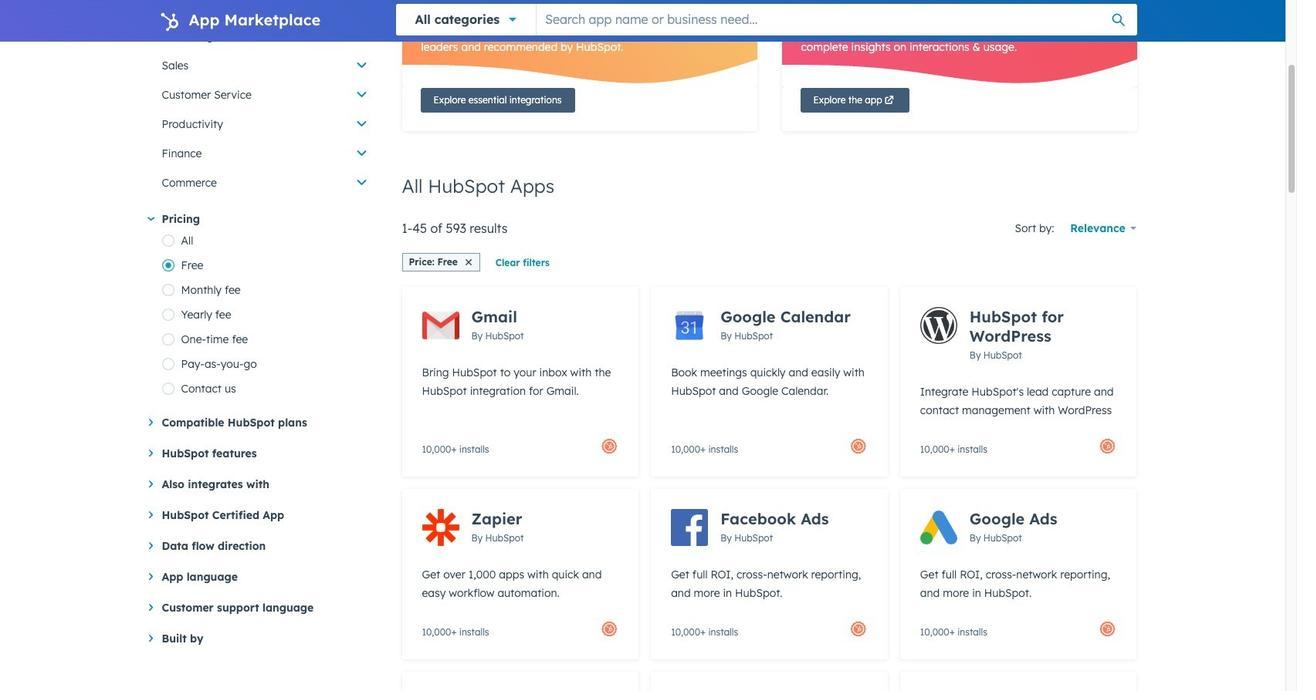 Task type: describe. For each thing, give the bounding box(es) containing it.
3 caret image from the top
[[149, 635, 152, 642]]

pricing group
[[162, 229, 377, 401]]



Task type: locate. For each thing, give the bounding box(es) containing it.
caret image
[[147, 217, 154, 221], [149, 419, 152, 426], [149, 450, 152, 457], [149, 481, 152, 488], [149, 574, 152, 581], [149, 605, 152, 612]]

caret image
[[149, 512, 152, 519], [149, 543, 152, 550], [149, 635, 152, 642]]

2 caret image from the top
[[149, 543, 152, 550]]

1 vertical spatial caret image
[[149, 543, 152, 550]]

0 vertical spatial caret image
[[149, 512, 152, 519]]

1 caret image from the top
[[149, 512, 152, 519]]

close image
[[465, 259, 472, 266]]

2 vertical spatial caret image
[[149, 635, 152, 642]]

Search app name or business need... search field
[[537, 4, 1137, 35]]



Task type: vqa. For each thing, say whether or not it's contained in the screenshot.
Sales
no



